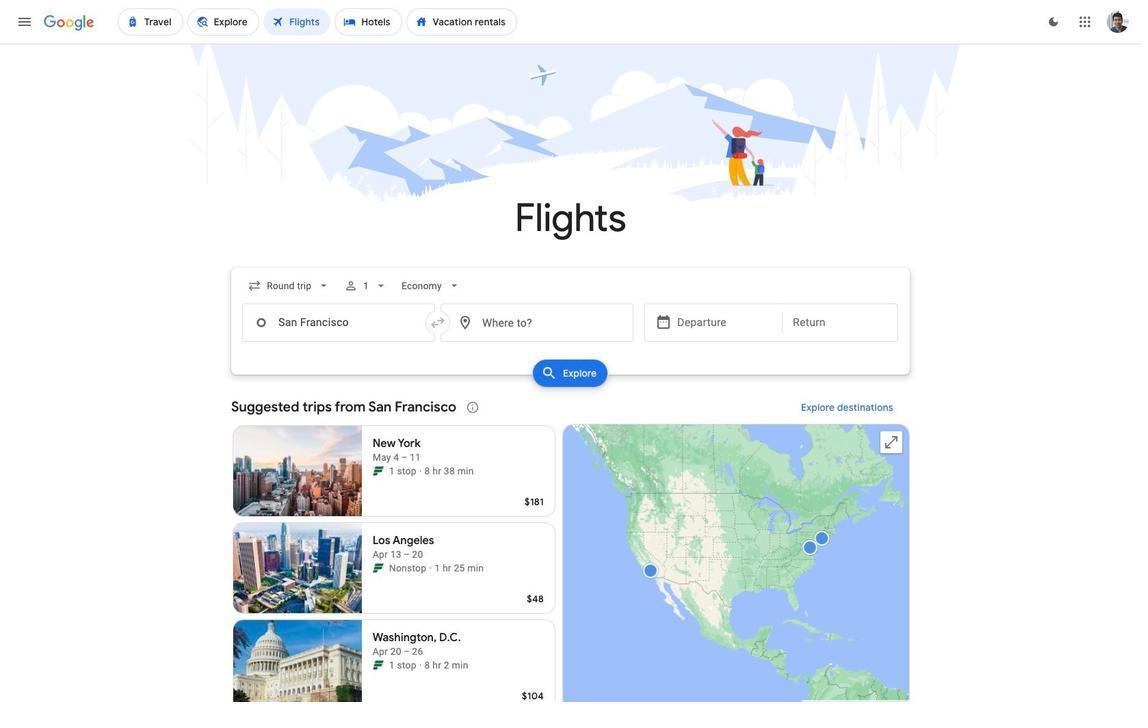 Task type: vqa. For each thing, say whether or not it's contained in the screenshot.
48 US dollars text box Frontier icon
yes



Task type: describe. For each thing, give the bounding box(es) containing it.
frontier image for  icon associated with 104 us dollars text box on the bottom left of the page
[[373, 660, 384, 671]]

frontier image for  icon associated with 48 us dollars text box
[[373, 563, 384, 574]]

Return text field
[[793, 304, 887, 341]]

change appearance image
[[1037, 5, 1070, 38]]



Task type: locate. For each thing, give the bounding box(es) containing it.
1 frontier image from the top
[[373, 466, 384, 477]]

2 frontier image from the top
[[373, 563, 384, 574]]

1 horizontal spatial  image
[[429, 562, 432, 575]]

frontier image
[[373, 466, 384, 477], [373, 563, 384, 574], [373, 660, 384, 671]]

main menu image
[[16, 14, 33, 30]]

Departure text field
[[677, 304, 772, 341]]

48 US dollars text field
[[527, 593, 544, 605]]

3 frontier image from the top
[[373, 660, 384, 671]]

1 vertical spatial frontier image
[[373, 563, 384, 574]]

1 vertical spatial  image
[[419, 659, 422, 672]]

Where from? text field
[[242, 304, 435, 342]]

2 vertical spatial frontier image
[[373, 660, 384, 671]]

Flight search field
[[220, 268, 921, 391]]

frontier image for  image within the the suggested trips from san francisco region
[[373, 466, 384, 477]]

suggested trips from san francisco region
[[231, 391, 910, 703]]

0 horizontal spatial  image
[[419, 659, 422, 672]]

0 vertical spatial frontier image
[[373, 466, 384, 477]]

Where to?  text field
[[441, 304, 633, 342]]

 image
[[429, 562, 432, 575], [419, 659, 422, 672]]

 image inside the suggested trips from san francisco region
[[419, 464, 422, 478]]

181 US dollars text field
[[525, 496, 544, 508]]

104 US dollars text field
[[522, 690, 544, 703]]

None field
[[242, 274, 336, 298], [396, 274, 467, 298], [242, 274, 336, 298], [396, 274, 467, 298]]

0 vertical spatial  image
[[429, 562, 432, 575]]

 image
[[419, 464, 422, 478]]

 image for 48 us dollars text box
[[429, 562, 432, 575]]

 image for 104 us dollars text box on the bottom left of the page
[[419, 659, 422, 672]]



